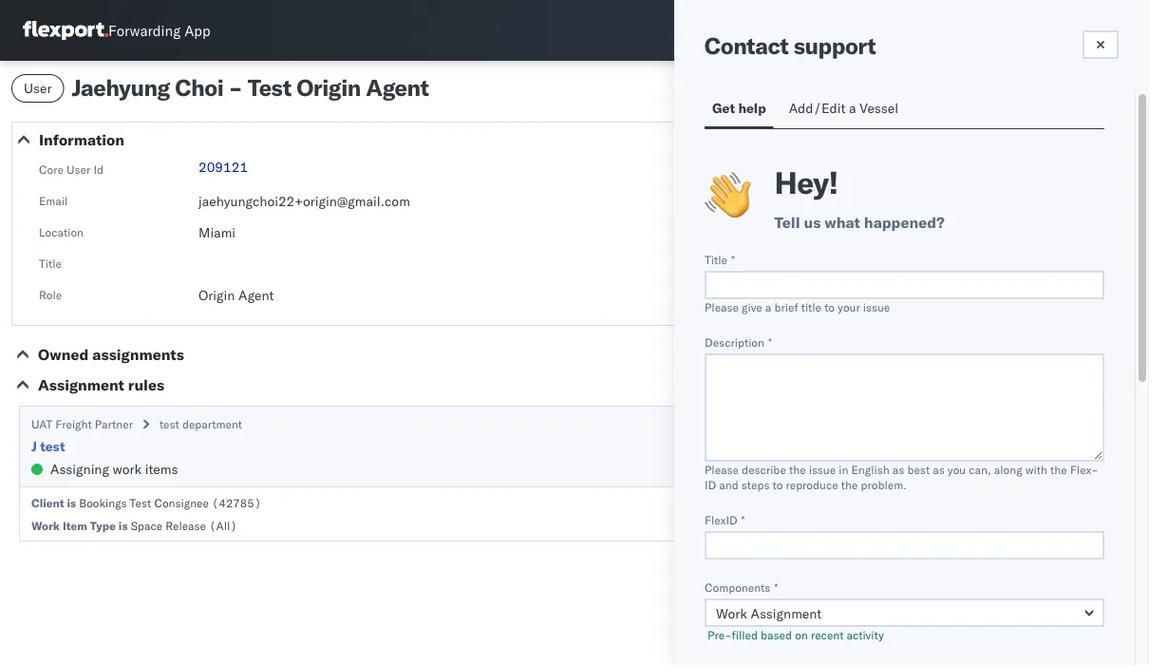 Task type: describe. For each thing, give the bounding box(es) containing it.
owned
[[38, 345, 89, 364]]

assigning
[[50, 461, 109, 478]]

please describe the issue in english as best as you can, along with the flex- id and steps to reproduce the problem.
[[705, 462, 1099, 492]]

title *
[[705, 252, 735, 267]]

assignments
[[92, 345, 184, 364]]

type
[[90, 518, 116, 533]]

contact
[[705, 31, 789, 60]]

0 vertical spatial user
[[24, 80, 52, 96]]

pre-
[[708, 628, 732, 642]]

get help
[[713, 100, 767, 116]]

tell us what happened?
[[775, 213, 945, 232]]

assigning work items
[[50, 461, 178, 478]]

1 horizontal spatial is
[[119, 518, 128, 533]]

* for title *
[[732, 252, 735, 267]]

steps
[[742, 478, 770, 492]]

title for title
[[39, 256, 62, 270]]

Work Assignment text field
[[705, 599, 1105, 627]]

title for title *
[[705, 252, 728, 267]]

components
[[705, 580, 771, 594]]

origin agent
[[199, 287, 274, 304]]

209121
[[199, 159, 248, 175]]

uat
[[31, 417, 52, 431]]

get
[[713, 100, 735, 116]]

space
[[131, 518, 163, 533]]

get help button
[[705, 91, 774, 128]]

describe
[[742, 462, 787, 477]]

2 horizontal spatial the
[[1051, 462, 1068, 477]]

client
[[31, 496, 64, 510]]

flex-
[[1071, 462, 1099, 477]]

(all)
[[209, 518, 237, 533]]

test department
[[160, 417, 242, 431]]

vessel
[[860, 100, 899, 116]]

work
[[31, 518, 60, 533]]

-
[[229, 73, 242, 102]]

english
[[852, 462, 890, 477]]

description
[[705, 335, 765, 349]]

0 vertical spatial agent
[[366, 73, 429, 102]]

filled
[[732, 628, 758, 642]]

1 horizontal spatial issue
[[864, 300, 891, 314]]

recent
[[811, 628, 844, 642]]

with
[[1026, 462, 1048, 477]]

jaehyung
[[72, 73, 170, 102]]

add/edit a vessel
[[789, 100, 899, 116]]

core user id
[[39, 162, 104, 176]]

department
[[182, 417, 242, 431]]

0 vertical spatial origin
[[297, 73, 361, 102]]

pre-filled based on recent activity
[[705, 628, 885, 642]]

us
[[804, 213, 821, 232]]

j test link
[[31, 437, 65, 456]]

0 horizontal spatial origin
[[199, 287, 235, 304]]

work
[[113, 461, 142, 478]]

give
[[742, 300, 763, 314]]

reproduce
[[786, 478, 839, 492]]

you
[[948, 462, 967, 477]]

release
[[166, 518, 206, 533]]

app
[[185, 21, 211, 39]]

rules
[[128, 375, 164, 394]]

2 as from the left
[[933, 462, 945, 477]]

what
[[825, 213, 861, 232]]

title
[[802, 300, 822, 314]]

1 horizontal spatial the
[[842, 478, 859, 492]]

1 vertical spatial test
[[40, 438, 65, 455]]

and
[[720, 478, 739, 492]]

id
[[705, 478, 717, 492]]

best
[[908, 462, 930, 477]]

your
[[838, 300, 861, 314]]

forwarding app link
[[23, 21, 211, 40]]

a inside button
[[850, 100, 857, 116]]

consignee
[[154, 496, 209, 510]]

id
[[94, 162, 104, 176]]

help
[[739, 100, 767, 116]]

j
[[31, 438, 37, 455]]

description *
[[705, 335, 772, 349]]

👋
[[705, 166, 751, 224]]

flexid
[[705, 513, 738, 527]]

components *
[[705, 580, 778, 594]]

brief
[[775, 300, 799, 314]]

1 vertical spatial user
[[66, 162, 91, 176]]

please give a brief title to your issue
[[705, 300, 891, 314]]

can,
[[970, 462, 992, 477]]

209121 link
[[199, 159, 248, 175]]



Task type: locate. For each thing, give the bounding box(es) containing it.
issue inside please describe the issue in english as best as you can, along with the flex- id and steps to reproduce the problem.
[[809, 462, 836, 477]]

the up the reproduce
[[790, 462, 806, 477]]

agent
[[366, 73, 429, 102], [239, 287, 274, 304]]

1 horizontal spatial user
[[66, 162, 91, 176]]

is
[[67, 496, 76, 510], [119, 518, 128, 533]]

happened?
[[865, 213, 945, 232]]

1 horizontal spatial to
[[825, 300, 835, 314]]

None text field
[[705, 271, 1105, 299], [705, 354, 1105, 462], [705, 271, 1105, 299], [705, 354, 1105, 462]]

in
[[839, 462, 849, 477]]

0 horizontal spatial is
[[67, 496, 76, 510]]

* right description
[[769, 335, 772, 349]]

origin down miami
[[199, 287, 235, 304]]

origin right the -
[[297, 73, 361, 102]]

as left you
[[933, 462, 945, 477]]

the right with
[[1051, 462, 1068, 477]]

0 vertical spatial please
[[705, 300, 739, 314]]

test inside client is bookings test consignee (42785) work item type is space release (all)
[[130, 496, 151, 510]]

(42785)
[[212, 496, 261, 510]]

issue up the reproduce
[[809, 462, 836, 477]]

1 horizontal spatial test
[[248, 73, 291, 102]]

a left vessel
[[850, 100, 857, 116]]

test right j
[[40, 438, 65, 455]]

0 horizontal spatial the
[[790, 462, 806, 477]]

issue right your
[[864, 300, 891, 314]]

1 horizontal spatial title
[[705, 252, 728, 267]]

0 horizontal spatial test
[[40, 438, 65, 455]]

1 vertical spatial a
[[766, 300, 772, 314]]

jaehyung choi - test origin agent
[[72, 73, 429, 102]]

test up space
[[130, 496, 151, 510]]

as
[[893, 462, 905, 477], [933, 462, 945, 477]]

owned assignments
[[38, 345, 184, 364]]

please left give
[[705, 300, 739, 314]]

user
[[24, 80, 52, 96], [66, 162, 91, 176]]

1 please from the top
[[705, 300, 739, 314]]

*
[[732, 252, 735, 267], [769, 335, 772, 349], [742, 513, 745, 527], [775, 580, 778, 594]]

title down 👋
[[705, 252, 728, 267]]

on
[[796, 628, 808, 642]]

issue
[[864, 300, 891, 314], [809, 462, 836, 477]]

None text field
[[705, 531, 1105, 560]]

please
[[705, 300, 739, 314], [705, 462, 739, 477]]

* for flexid *
[[742, 513, 745, 527]]

1 horizontal spatial origin
[[297, 73, 361, 102]]

a
[[850, 100, 857, 116], [766, 300, 772, 314]]

bookings
[[79, 496, 127, 510]]

user down "flexport." image
[[24, 80, 52, 96]]

1 horizontal spatial as
[[933, 462, 945, 477]]

miami
[[199, 224, 236, 241]]

user left id
[[66, 162, 91, 176]]

0 vertical spatial to
[[825, 300, 835, 314]]

hey!
[[775, 163, 839, 201]]

based
[[761, 628, 793, 642]]

0 horizontal spatial test
[[130, 496, 151, 510]]

location
[[39, 225, 84, 239]]

test
[[160, 417, 179, 431], [40, 438, 65, 455]]

the
[[790, 462, 806, 477], [1051, 462, 1068, 477], [842, 478, 859, 492]]

is right type
[[119, 518, 128, 533]]

assignment
[[38, 375, 124, 394]]

along
[[995, 462, 1023, 477]]

uat freight partner
[[31, 417, 133, 431]]

forwarding app
[[108, 21, 211, 39]]

0 vertical spatial a
[[850, 100, 857, 116]]

1 vertical spatial please
[[705, 462, 739, 477]]

please up and
[[705, 462, 739, 477]]

j test
[[31, 438, 65, 455]]

1 horizontal spatial test
[[160, 417, 179, 431]]

to right title
[[825, 300, 835, 314]]

please inside please describe the issue in english as best as you can, along with the flex- id and steps to reproduce the problem.
[[705, 462, 739, 477]]

title up role
[[39, 256, 62, 270]]

test right the -
[[248, 73, 291, 102]]

test left department
[[160, 417, 179, 431]]

0 horizontal spatial user
[[24, 80, 52, 96]]

0 vertical spatial test
[[160, 417, 179, 431]]

choi
[[175, 73, 224, 102]]

assignment rules
[[38, 375, 164, 394]]

tell
[[775, 213, 801, 232]]

1 horizontal spatial agent
[[366, 73, 429, 102]]

test
[[248, 73, 291, 102], [130, 496, 151, 510]]

0 horizontal spatial title
[[39, 256, 62, 270]]

1 horizontal spatial a
[[850, 100, 857, 116]]

email
[[39, 193, 68, 208]]

a right give
[[766, 300, 772, 314]]

1 vertical spatial agent
[[239, 287, 274, 304]]

as left best
[[893, 462, 905, 477]]

to down the describe
[[773, 478, 783, 492]]

* down 👋
[[732, 252, 735, 267]]

origin
[[297, 73, 361, 102], [199, 287, 235, 304]]

problem.
[[861, 478, 907, 492]]

to
[[825, 300, 835, 314], [773, 478, 783, 492]]

jaehyungchoi22+origin@gmail.com
[[199, 193, 410, 210]]

test for consignee
[[130, 496, 151, 510]]

0 horizontal spatial as
[[893, 462, 905, 477]]

* for components *
[[775, 580, 778, 594]]

activity
[[847, 628, 885, 642]]

contact support
[[705, 31, 877, 60]]

the down in at the bottom of page
[[842, 478, 859, 492]]

item
[[63, 518, 87, 533]]

information
[[39, 130, 124, 149]]

title
[[705, 252, 728, 267], [39, 256, 62, 270]]

1 vertical spatial to
[[773, 478, 783, 492]]

0 horizontal spatial agent
[[239, 287, 274, 304]]

forwarding
[[108, 21, 181, 39]]

flexid *
[[705, 513, 745, 527]]

role
[[39, 287, 62, 302]]

to inside please describe the issue in english as best as you can, along with the flex- id and steps to reproduce the problem.
[[773, 478, 783, 492]]

support
[[794, 31, 877, 60]]

1 vertical spatial issue
[[809, 462, 836, 477]]

add/edit a vessel button
[[782, 91, 912, 128]]

please for please give a brief title to your issue
[[705, 300, 739, 314]]

2 please from the top
[[705, 462, 739, 477]]

client is bookings test consignee (42785) work item type is space release (all)
[[31, 496, 261, 533]]

0 vertical spatial issue
[[864, 300, 891, 314]]

0 horizontal spatial issue
[[809, 462, 836, 477]]

test for origin
[[248, 73, 291, 102]]

please for please describe the issue in english as best as you can, along with the flex- id and steps to reproduce the problem.
[[705, 462, 739, 477]]

1 vertical spatial is
[[119, 518, 128, 533]]

0 vertical spatial test
[[248, 73, 291, 102]]

* right components on the right bottom of page
[[775, 580, 778, 594]]

* right flexid
[[742, 513, 745, 527]]

add/edit
[[789, 100, 846, 116]]

flexport. image
[[23, 21, 108, 40]]

freight
[[55, 417, 92, 431]]

0 horizontal spatial to
[[773, 478, 783, 492]]

is up the item
[[67, 496, 76, 510]]

0 vertical spatial is
[[67, 496, 76, 510]]

1 vertical spatial origin
[[199, 287, 235, 304]]

1 as from the left
[[893, 462, 905, 477]]

core
[[39, 162, 64, 176]]

0 horizontal spatial a
[[766, 300, 772, 314]]

partner
[[95, 417, 133, 431]]

1 vertical spatial test
[[130, 496, 151, 510]]

* for description *
[[769, 335, 772, 349]]

items
[[145, 461, 178, 478]]



Task type: vqa. For each thing, say whether or not it's contained in the screenshot.
left Ext.
no



